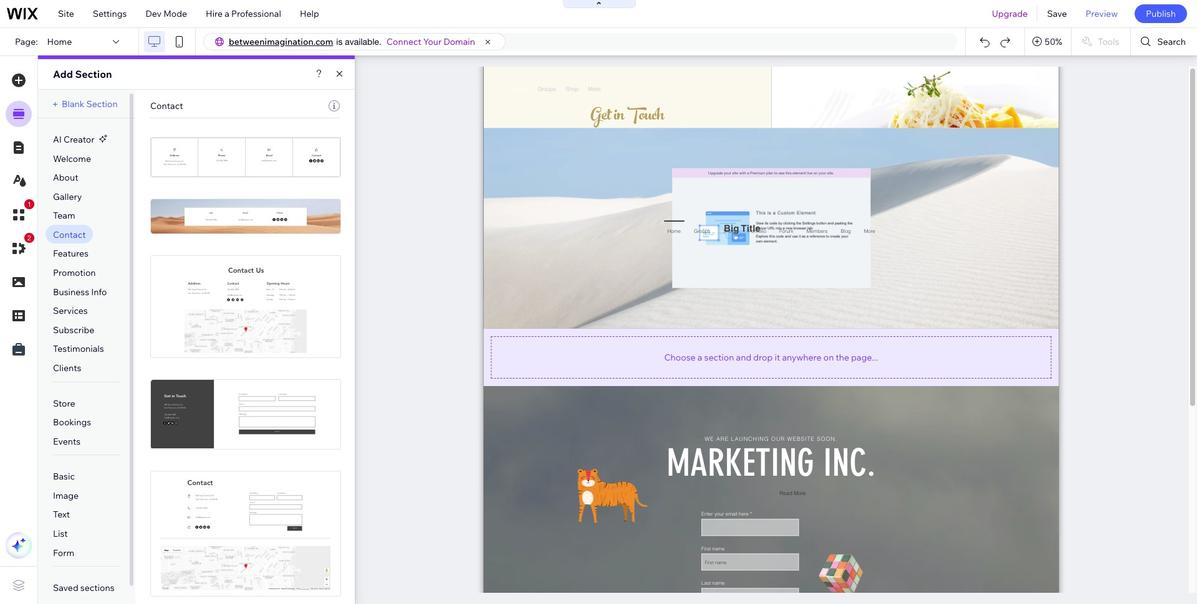 Task type: describe. For each thing, give the bounding box(es) containing it.
add
[[53, 68, 73, 80]]

section for add section
[[75, 68, 112, 80]]

publish button
[[1135, 4, 1187, 23]]

50%
[[1045, 36, 1062, 47]]

hire
[[206, 8, 223, 19]]

ai
[[53, 134, 62, 145]]

section
[[704, 352, 734, 363]]

ai creator
[[53, 134, 94, 145]]

50% button
[[1025, 28, 1071, 55]]

and
[[736, 352, 751, 363]]

creator
[[64, 134, 94, 145]]

anywhere
[[782, 352, 822, 363]]

dev mode
[[146, 8, 187, 19]]

features
[[53, 248, 88, 260]]

2
[[27, 234, 31, 242]]

choose
[[664, 352, 696, 363]]

dev
[[146, 8, 161, 19]]

it
[[775, 352, 780, 363]]

blank section
[[62, 99, 118, 110]]

form
[[53, 548, 74, 559]]

sections
[[80, 583, 114, 594]]

0 vertical spatial contact
[[150, 100, 183, 112]]

saved sections
[[53, 583, 114, 594]]

add section
[[53, 68, 112, 80]]

1 button
[[6, 200, 34, 228]]

saved
[[53, 583, 78, 594]]

2 button
[[6, 233, 34, 262]]

events
[[53, 436, 81, 447]]

a for section
[[698, 352, 702, 363]]

promotion
[[53, 268, 96, 279]]

professional
[[231, 8, 281, 19]]

welcome
[[53, 153, 91, 164]]

team
[[53, 210, 75, 222]]

gallery
[[53, 191, 82, 202]]

domain
[[444, 36, 475, 47]]

help
[[300, 8, 319, 19]]

site
[[58, 8, 74, 19]]



Task type: locate. For each thing, give the bounding box(es) containing it.
0 horizontal spatial contact
[[53, 229, 86, 241]]

search
[[1157, 36, 1186, 47]]

is available. connect your domain
[[336, 36, 475, 47]]

1 horizontal spatial contact
[[150, 100, 183, 112]]

section up blank section
[[75, 68, 112, 80]]

business
[[53, 287, 89, 298]]

0 vertical spatial section
[[75, 68, 112, 80]]

1
[[27, 201, 31, 208]]

page...
[[851, 352, 878, 363]]

image
[[53, 491, 79, 502]]

drop
[[753, 352, 773, 363]]

mode
[[163, 8, 187, 19]]

1 vertical spatial section
[[86, 99, 118, 110]]

connect
[[387, 36, 421, 47]]

1 horizontal spatial a
[[698, 352, 702, 363]]

testimonials
[[53, 344, 104, 355]]

your
[[423, 36, 442, 47]]

a for professional
[[225, 8, 229, 19]]

contact
[[150, 100, 183, 112], [53, 229, 86, 241]]

list
[[53, 529, 68, 540]]

tools button
[[1072, 28, 1131, 55]]

on
[[823, 352, 834, 363]]

blank
[[62, 99, 84, 110]]

basic
[[53, 472, 75, 483]]

preview
[[1086, 8, 1118, 19]]

bookings
[[53, 417, 91, 428]]

section right the blank
[[86, 99, 118, 110]]

about
[[53, 172, 78, 183]]

hire a professional
[[206, 8, 281, 19]]

0 horizontal spatial a
[[225, 8, 229, 19]]

a right hire
[[225, 8, 229, 19]]

0 vertical spatial a
[[225, 8, 229, 19]]

publish
[[1146, 8, 1176, 19]]

section for blank section
[[86, 99, 118, 110]]

1 vertical spatial contact
[[53, 229, 86, 241]]

save
[[1047, 8, 1067, 19]]

available.
[[345, 37, 382, 47]]

section
[[75, 68, 112, 80], [86, 99, 118, 110]]

subscribe
[[53, 325, 94, 336]]

save button
[[1038, 0, 1076, 27]]

clients
[[53, 363, 81, 374]]

settings
[[93, 8, 127, 19]]

choose a section and drop it anywhere on the page...
[[664, 352, 878, 363]]

tools
[[1098, 36, 1119, 47]]

a
[[225, 8, 229, 19], [698, 352, 702, 363]]

is
[[336, 37, 343, 47]]

business info
[[53, 287, 107, 298]]

store
[[53, 398, 75, 409]]

a left section
[[698, 352, 702, 363]]

home
[[47, 36, 72, 47]]

search button
[[1131, 28, 1197, 55]]

text
[[53, 510, 70, 521]]

the
[[836, 352, 849, 363]]

services
[[53, 306, 88, 317]]

info
[[91, 287, 107, 298]]

upgrade
[[992, 8, 1028, 19]]

1 vertical spatial a
[[698, 352, 702, 363]]

preview button
[[1076, 0, 1127, 27]]

betweenimagination.com
[[229, 36, 333, 47]]



Task type: vqa. For each thing, say whether or not it's contained in the screenshot.
the Preview button
yes



